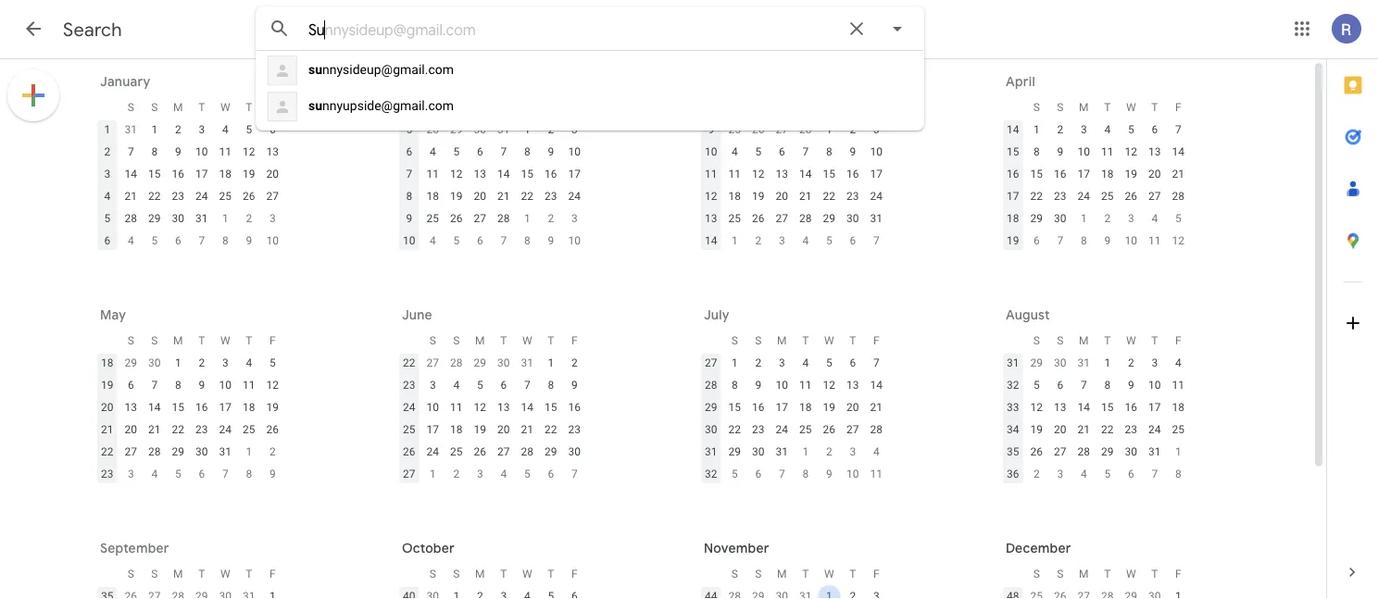Task type: describe. For each thing, give the bounding box(es) containing it.
24 element left august 1 element
[[771, 419, 793, 441]]

28 inside may grid
[[148, 445, 161, 458]]

30 for january 30 element
[[474, 123, 486, 136]]

may 10 element
[[1120, 230, 1142, 252]]

august 5 element
[[724, 463, 746, 485]]

august 29 element
[[191, 585, 213, 599]]

25 inside february grid
[[427, 212, 439, 225]]

7 right july 6 element
[[571, 468, 578, 481]]

27 for 27 element right of may 3 element
[[1148, 190, 1161, 203]]

7 right may 6 element
[[1057, 234, 1063, 247]]

19 for 19 element above may 3 element
[[1125, 168, 1137, 181]]

february 8 element
[[214, 230, 236, 252]]

28 element right september 3 element
[[1073, 441, 1095, 463]]

12 element down the february 26 element
[[747, 163, 769, 185]]

11 for 11 element below february 25 element
[[728, 168, 741, 181]]

12 element down january 29 element
[[445, 163, 467, 185]]

august 4 element
[[865, 441, 887, 463]]

october
[[402, 540, 455, 557]]

row group for april
[[1001, 119, 1190, 252]]

24 for 24 element to the left of may 2 element
[[1078, 190, 1090, 203]]

22 inside april grid
[[1030, 190, 1043, 203]]

march 6 element
[[469, 230, 491, 252]]

october 31 element
[[794, 585, 817, 599]]

july 5 element
[[516, 463, 538, 485]]

april 1 element
[[724, 230, 746, 252]]

9 inside june grid
[[571, 379, 578, 392]]

3 1 element from the left
[[818, 585, 840, 599]]

26 element left july 4 "element" on the bottom left of the page
[[469, 441, 491, 463]]

28 inside august 'grid'
[[1078, 445, 1090, 458]]

f inside may grid
[[269, 334, 276, 347]]

search options image
[[879, 10, 916, 47]]

15 inside january grid
[[148, 168, 161, 181]]

14 down april at the top right of the page
[[1007, 123, 1019, 136]]

6 down january 30 element
[[477, 145, 483, 158]]

6 element
[[563, 585, 586, 599]]

30 for 30 element on the right of june 5 element
[[195, 445, 208, 458]]

w inside january grid
[[220, 101, 230, 114]]

w inside june grid
[[522, 334, 532, 347]]

column header for january
[[95, 96, 119, 119]]

may 6 element
[[1025, 230, 1048, 252]]

september 4 element
[[1073, 463, 1095, 485]]

28 inside january grid
[[125, 212, 137, 225]]

10 inside june grid
[[427, 401, 439, 414]]

18 element up march 4 element
[[422, 185, 444, 207]]

11 element down february 25 element
[[724, 163, 746, 185]]

29 for 29 element on the left of may 7 element
[[1030, 212, 1043, 225]]

24 element left february 1 element at top
[[191, 185, 213, 207]]

25 element left april 2 element
[[724, 207, 746, 230]]

29 for july 29 element
[[1030, 357, 1043, 370]]

august
[[1006, 307, 1050, 323]]

5 inside july 5 element
[[524, 468, 530, 481]]

14 left april 1 'element'
[[705, 234, 717, 247]]

6 right april 5 element
[[850, 234, 856, 247]]

row containing 34
[[1001, 419, 1190, 441]]

17 element up september 7 element
[[1144, 396, 1166, 419]]

2 inside april 2 element
[[755, 234, 761, 247]]

5 inside august 5 'element'
[[732, 468, 738, 481]]

september 5 element
[[1096, 463, 1119, 485]]

november 25 element
[[1025, 585, 1048, 599]]

september 3 element
[[1049, 463, 1071, 485]]

24 element right march 2 element
[[563, 185, 586, 207]]

search image
[[261, 10, 298, 47]]

february 3 element
[[261, 207, 284, 230]]

29 for 29 element to the right of july 5 element
[[545, 445, 557, 458]]

april 7 element
[[865, 230, 887, 252]]

29 for 29 element on the right of june 4 element at the bottom left
[[172, 445, 184, 458]]

w inside november 'grid'
[[824, 568, 834, 581]]

january 31 element
[[492, 119, 515, 141]]

may 1 element
[[1073, 207, 1095, 230]]

m inside august 'grid'
[[1079, 334, 1089, 347]]

12 element right 33
[[1025, 396, 1048, 419]]

27 for february 27 element on the right of the page
[[776, 123, 788, 136]]

5 inside march 5 element
[[453, 234, 459, 247]]

october 28 element
[[724, 585, 746, 599]]

10 element right "december 31" "element"
[[191, 141, 213, 163]]

6 up the 'february 3' element at the left
[[269, 123, 276, 136]]

16 for 16 element above august 6 element
[[752, 401, 765, 414]]

august 8 element
[[794, 463, 817, 485]]

29 for 29 element right of february 4 element
[[148, 212, 161, 225]]

12 for 12 element over may 3 element
[[1125, 145, 1137, 158]]

august 2 element
[[818, 441, 840, 463]]

11 element up june 1 'element'
[[238, 374, 260, 396]]

12 for 12 element over 'august 2' element
[[823, 379, 835, 392]]

26 for 26 element left of may 4 element
[[1125, 190, 1137, 203]]

search
[[63, 18, 122, 41]]

7 right june 6 element
[[222, 468, 228, 481]]

january grid
[[92, 96, 284, 252]]

30 element left may 1 element on the top of page
[[1049, 207, 1071, 230]]

18 inside june grid
[[450, 423, 463, 436]]

28 right may 27 element
[[450, 357, 463, 370]]

august 1 element
[[794, 441, 817, 463]]

may 27 element
[[422, 352, 444, 374]]

19 element up april 2 element
[[747, 185, 769, 207]]

row containing 4
[[95, 185, 284, 207]]

21 element up june 4 element at the bottom left
[[143, 419, 166, 441]]

17 for 17 element on top of the july 1 element
[[427, 423, 439, 436]]

july grid
[[696, 330, 888, 485]]

23 element up august 6 element
[[747, 419, 769, 441]]

28 element right april 3 element at the right top of page
[[794, 207, 817, 230]]

11 for 11 element underneath may 28 element
[[450, 401, 463, 414]]

17 for 17 element above september 7 element
[[1148, 401, 1161, 414]]

14 element down "april 30" element
[[143, 396, 166, 419]]

7 down february 28 element
[[802, 145, 809, 158]]

Search text field
[[308, 20, 834, 39]]

29 element left september 6 element
[[1096, 441, 1119, 463]]

17 for 17 element above march 3 element at the left of the page
[[568, 168, 581, 181]]

19 element right 34
[[1025, 419, 1048, 441]]

14 inside may grid
[[148, 401, 161, 414]]

september 2 element
[[1025, 463, 1048, 485]]

22 element up may 6 element
[[1025, 185, 1048, 207]]

15 inside june grid
[[545, 401, 557, 414]]

19 for 19 element over february 2 element
[[243, 168, 255, 181]]

18 element up february 1 element at top
[[214, 163, 236, 185]]

15 element up february 5 element
[[143, 163, 166, 185]]

april 5 element
[[818, 230, 840, 252]]

21 for 21 element above april 4 element
[[799, 190, 812, 203]]

11 for 11 element underneath january 28 'element'
[[427, 168, 439, 181]]

february 4 element
[[120, 230, 142, 252]]

20 for '20' element above july 4 "element" on the bottom left of the page
[[497, 423, 510, 436]]

april 6 element
[[842, 230, 864, 252]]

19 element up june 2 element
[[261, 396, 284, 419]]

5 inside may 5 element
[[1175, 212, 1181, 225]]

february 1 element
[[214, 207, 236, 230]]

row containing 28
[[699, 374, 888, 396]]

w inside september grid
[[220, 568, 230, 581]]

january 30 element
[[469, 119, 491, 141]]

november grid
[[696, 563, 888, 599]]

32 for august 10 element
[[705, 468, 717, 481]]

25 element right the july 1 element
[[445, 441, 467, 463]]

april grid
[[997, 96, 1190, 252]]

14 element down july 31 element at bottom right
[[1073, 396, 1095, 419]]

april
[[1006, 73, 1035, 90]]

august 11 element
[[865, 463, 887, 485]]

w inside july grid
[[824, 334, 834, 347]]

30 for 30 element on the right of july 6 element
[[568, 445, 581, 458]]

13 element down april 29 element
[[120, 396, 142, 419]]

30 element right april 5 element
[[842, 207, 864, 230]]

march 3 element
[[563, 207, 586, 230]]

31 element right april 6 element
[[865, 207, 887, 230]]

6 down july 30 element
[[1057, 379, 1063, 392]]

march 9 element
[[540, 230, 562, 252]]

21 for 21 element to the left of march 1 element
[[497, 190, 510, 203]]

25 inside january grid
[[219, 190, 232, 203]]

f inside august 'grid'
[[1175, 334, 1181, 347]]

row containing 25
[[397, 419, 586, 441]]

18 inside august 'grid'
[[1172, 401, 1185, 414]]

33
[[1007, 401, 1019, 414]]

may 30 element
[[492, 352, 515, 374]]

nnysideup@gmail.com
[[322, 62, 454, 77]]

12 for 12 element below may 29 element at the left bottom of page
[[474, 401, 486, 414]]

december 31 element
[[120, 119, 142, 141]]

july 7 element
[[563, 463, 586, 485]]

22 element up july 6 element
[[540, 419, 562, 441]]

may 29 element
[[469, 352, 491, 374]]

28 element right "june 3" element
[[143, 441, 166, 463]]

june 9 element
[[261, 463, 284, 485]]

20 element up august 3 element
[[842, 396, 864, 419]]

2 inside 'august 2' element
[[826, 445, 832, 458]]

24 for 24 element on the left of february 1 element at top
[[195, 190, 208, 203]]

august 28 element
[[167, 585, 189, 599]]

24 for 24 element left of september 1 element
[[1148, 423, 1161, 436]]

may 11 element
[[1144, 230, 1166, 252]]

20 element up the 'february 3' element at the left
[[261, 163, 284, 185]]

february 28 element
[[794, 119, 817, 141]]

m inside october grid
[[475, 568, 485, 581]]

5 inside the september 5 element
[[1104, 468, 1111, 481]]

november
[[704, 540, 769, 557]]

7 down january 31 element
[[500, 145, 507, 158]]

10 element inside april grid
[[1073, 141, 1095, 163]]

18 left may 1 element on the top of page
[[1007, 212, 1019, 225]]

m inside june grid
[[475, 334, 485, 347]]

september 6 element
[[1120, 463, 1142, 485]]

11 for may 11 element
[[1148, 234, 1161, 247]]

february 6 element
[[167, 230, 189, 252]]

30 for "april 30" element
[[148, 357, 161, 370]]

m inside november 'grid'
[[777, 568, 787, 581]]

15 inside august 'grid'
[[1101, 401, 1114, 414]]

w inside october grid
[[522, 568, 532, 581]]

25 inside february 25 element
[[728, 123, 741, 136]]

21 for 21 element above july 5 element
[[521, 423, 533, 436]]

april 4 element
[[794, 230, 817, 252]]

april 2 element
[[747, 230, 769, 252]]

14 inside january grid
[[125, 168, 137, 181]]

su nnyupside@gmail.com
[[308, 98, 454, 113]]

march 7 element
[[492, 230, 515, 252]]

28 inside april grid
[[1172, 190, 1185, 203]]

14 element down january 31 element
[[492, 163, 515, 185]]

30 for 30 element left of may 1 element on the top of page
[[1054, 212, 1066, 225]]

2 inside july 2 element
[[453, 468, 459, 481]]

25 element right may 1 element on the top of page
[[1096, 185, 1119, 207]]

27 down july
[[705, 357, 717, 370]]

14 inside july grid
[[870, 379, 883, 392]]

5 inside april 5 element
[[826, 234, 832, 247]]

26 for 26 element right of march 4 element
[[450, 212, 463, 225]]

12 element up february 2 element
[[238, 141, 260, 163]]

12 for may 12 element
[[1172, 234, 1185, 247]]

f inside june grid
[[571, 334, 578, 347]]

february 2 element
[[238, 207, 260, 230]]

10 element inside august 'grid'
[[1144, 374, 1166, 396]]

35
[[1007, 445, 1019, 458]]

f inside january grid
[[269, 101, 276, 114]]

19 for 19 element on top of 'august 2' element
[[823, 401, 835, 414]]

su nnysideup@gmail.com
[[308, 62, 454, 77]]

32 for 10 "element" inside august 'grid'
[[1007, 379, 1019, 392]]

23 up april 6 element
[[847, 190, 859, 203]]

19 down may
[[101, 379, 113, 392]]

row group for august
[[1001, 352, 1190, 485]]

list box containing su
[[257, 51, 923, 123]]

17 for 17 element on top of 'june 7' element
[[219, 401, 232, 414]]

may 12 element
[[1167, 230, 1189, 252]]

20 element up march 6 element
[[469, 185, 491, 207]]

26 element right 35
[[1025, 441, 1048, 463]]

august 26 element
[[120, 585, 142, 599]]

august 27 element
[[143, 585, 166, 599]]

27 for 27 element on the right of september 2 element
[[1054, 445, 1066, 458]]

25 inside july grid
[[799, 423, 812, 436]]

february 5 element
[[143, 230, 166, 252]]

none search field containing su
[[256, 6, 924, 131]]

10 element inside may grid
[[214, 374, 236, 396]]

16 element up august 6 element
[[747, 396, 769, 419]]

october 30 element
[[771, 585, 793, 599]]

july 4 element
[[492, 463, 515, 485]]

4 element
[[516, 585, 538, 599]]

6 right june 5 element
[[199, 468, 205, 481]]

row containing 2
[[95, 141, 284, 163]]

22 inside august 'grid'
[[1101, 423, 1114, 436]]

su for nnyupside@gmail.com
[[308, 98, 322, 113]]

september 7 element
[[1144, 463, 1166, 485]]

28 inside 'element'
[[427, 123, 439, 136]]

row containing 21
[[95, 419, 284, 441]]

29 for 29 element on the left of august 6 element
[[728, 445, 741, 458]]

19 for 19 element on top of march 5 element
[[450, 190, 463, 203]]

m inside july grid
[[777, 334, 787, 347]]

16 for 16 element above april 6 element
[[847, 168, 859, 181]]

27 for 27 element to the left of "march 7" "element"
[[474, 212, 486, 225]]

9 inside august 'grid'
[[1128, 379, 1134, 392]]

f inside december grid
[[1175, 568, 1181, 581]]

6 down nnyupside@gmail.com
[[406, 145, 412, 158]]

july 2 element
[[445, 463, 467, 485]]

13 for 13 element underneath january 30 element
[[474, 168, 486, 181]]

13 element down may 30 element
[[492, 396, 515, 419]]

22 element up february 5 element
[[143, 185, 166, 207]]

may 3 element
[[1120, 207, 1142, 230]]

18 left april 29 element
[[101, 357, 113, 370]]

31 for january 31 element
[[497, 123, 510, 136]]

column header for february
[[397, 96, 421, 119]]

20 element up "june 3" element
[[120, 419, 142, 441]]

24 for 24 element to the right of march 2 element
[[568, 190, 581, 203]]

13 element down july 30 element
[[1049, 396, 1071, 419]]

1 3 element from the left
[[492, 585, 515, 599]]

10 inside august 'grid'
[[1148, 379, 1161, 392]]

august 9 element
[[818, 463, 840, 485]]

18 inside february grid
[[427, 190, 439, 203]]

11 element up august 1 element
[[794, 374, 817, 396]]

27 for 27 element right of february 2 element
[[266, 190, 279, 203]]

june grid
[[394, 330, 586, 485]]

13 for 13 element underneath february 27 element on the right of the page
[[776, 168, 788, 181]]

20 for '20' element over march 6 element
[[474, 190, 486, 203]]

25 inside may grid
[[243, 423, 255, 436]]

19 for 19 element over july 3 element on the bottom of the page
[[474, 423, 486, 436]]

23 element inside june grid
[[563, 419, 586, 441]]

10 inside may grid
[[219, 379, 232, 392]]

july 6 element
[[540, 463, 562, 485]]

f inside november 'grid'
[[873, 568, 879, 581]]

21 element up february 4 element
[[120, 185, 142, 207]]

23 inside april grid
[[1054, 190, 1066, 203]]

september
[[100, 540, 169, 557]]

12 for 12 element below january 29 element
[[450, 168, 463, 181]]

february 27 element
[[771, 119, 793, 141]]

30 for july 30 element
[[1054, 357, 1066, 370]]

m inside january grid
[[173, 101, 183, 114]]

2 inside may 2 element
[[1104, 212, 1111, 225]]

march 5 element
[[445, 230, 467, 252]]

may
[[100, 307, 126, 323]]

f inside september grid
[[269, 568, 276, 581]]

27 element right may 3 element
[[1144, 185, 1166, 207]]

15 inside may grid
[[172, 401, 184, 414]]

23 inside august 'grid'
[[1125, 423, 1137, 436]]

august 10 element
[[842, 463, 864, 485]]

7 up august 4 element
[[873, 357, 879, 370]]

29 element right july 5 element
[[540, 441, 562, 463]]

31 for july 31 element at bottom right
[[1078, 357, 1090, 370]]

14 element down may 31 element
[[516, 396, 538, 419]]

29 element right june 4 element at the bottom left
[[167, 441, 189, 463]]

clear search image
[[838, 10, 875, 47]]

f inside july grid
[[873, 334, 879, 347]]

14 down february 28 element
[[799, 168, 812, 181]]

row containing 7
[[397, 163, 586, 185]]

31 element inside august 'grid'
[[1144, 441, 1166, 463]]

31 for 31 'element' inside the january grid
[[195, 212, 208, 225]]

28 up april 4 element
[[799, 212, 812, 225]]

row containing 8
[[397, 185, 586, 207]]

17 element up august 7 element
[[771, 396, 793, 419]]

15 element up the september 5 element
[[1096, 396, 1119, 419]]

february 9 element
[[238, 230, 260, 252]]

23 element inside january grid
[[167, 185, 189, 207]]

june
[[402, 307, 432, 323]]

6 down february 27 element on the right of the page
[[779, 145, 785, 158]]

31 for 31 'element' left of june 1 'element'
[[219, 445, 232, 458]]

15 up april 5 element
[[823, 168, 835, 181]]

16 element up july 7 element
[[563, 396, 586, 419]]

7 right february 6 element
[[199, 234, 205, 247]]

20 element up september 3 element
[[1049, 419, 1071, 441]]

4 1 element from the left
[[1167, 585, 1189, 599]]

6 right august 5 'element'
[[755, 468, 761, 481]]

february 7 element
[[191, 230, 213, 252]]

27 element right 'august 2' element
[[842, 419, 864, 441]]

m inside september grid
[[173, 568, 183, 581]]

13 for 13 element below april 29 element
[[125, 401, 137, 414]]

10 element inside july grid
[[771, 374, 793, 396]]

20 for '20' element on top of may 4 element
[[1148, 168, 1161, 181]]

row containing 11
[[699, 163, 888, 185]]

11 for 11 element over september 1 element
[[1172, 379, 1185, 392]]

29 for april 29 element
[[125, 357, 137, 370]]

14 inside february grid
[[497, 168, 510, 181]]

29 element left april 6 element
[[818, 207, 840, 230]]

august grid
[[997, 330, 1190, 485]]

10 element inside february grid
[[563, 141, 586, 163]]

w inside august 'grid'
[[1126, 334, 1136, 347]]

26 for 26 element to the right of june 1 'element'
[[266, 423, 279, 436]]

23 inside january grid
[[172, 190, 184, 203]]

2 inside february 2 element
[[246, 212, 252, 225]]

29 for may 29 element at the left bottom of page
[[474, 357, 486, 370]]

2 3 element from the left
[[865, 585, 887, 599]]

september 8 element
[[1167, 463, 1189, 485]]

6 up may 4 element
[[1152, 123, 1158, 136]]

8 inside june grid
[[548, 379, 554, 392]]

1 1 element from the left
[[261, 585, 284, 599]]

f inside april grid
[[1175, 101, 1181, 114]]

august 3 element
[[842, 441, 864, 463]]



Task type: vqa. For each thing, say whether or not it's contained in the screenshot.


Task type: locate. For each thing, give the bounding box(es) containing it.
16 for 16 element over july 7 element
[[568, 401, 581, 414]]

22 inside february grid
[[521, 190, 533, 203]]

row group for may
[[95, 352, 284, 485]]

16 inside august 'grid'
[[1125, 401, 1137, 414]]

22 element left march 2 element
[[516, 185, 538, 207]]

row group containing 14
[[1001, 119, 1190, 252]]

3
[[199, 123, 205, 136], [571, 123, 578, 136], [873, 123, 879, 136], [1081, 123, 1087, 136], [104, 168, 110, 181], [269, 212, 276, 225], [571, 212, 578, 225], [1128, 212, 1134, 225], [779, 234, 785, 247], [222, 357, 228, 370], [779, 357, 785, 370], [1152, 357, 1158, 370], [430, 379, 436, 392], [850, 445, 856, 458], [128, 468, 134, 481], [477, 468, 483, 481], [1057, 468, 1063, 481]]

april 3 element
[[771, 230, 793, 252]]

6 left february 4 element
[[104, 234, 110, 247]]

19 inside june grid
[[474, 423, 486, 436]]

october 29 element
[[747, 585, 769, 599]]

cell inside november 'grid'
[[817, 585, 841, 599]]

row containing 20
[[95, 396, 284, 419]]

column header for september
[[95, 563, 119, 585]]

17 for 17 element over april 7 element
[[870, 168, 883, 181]]

september grid
[[92, 563, 284, 599]]

october grid
[[394, 563, 586, 599]]

2 element right october 31 element
[[842, 585, 864, 599]]

2 element
[[469, 585, 491, 599], [842, 585, 864, 599]]

may 7 element
[[1049, 230, 1071, 252]]

15 up july 6 element
[[545, 401, 557, 414]]

11 inside june grid
[[450, 401, 463, 414]]

17 element up march 3 element at the left of the page
[[563, 163, 586, 185]]

7 down "december 31" "element"
[[128, 145, 134, 158]]

11 for 11 element above february 1 element at top
[[219, 145, 232, 158]]

april 29 element
[[120, 352, 142, 374]]

27 inside may grid
[[125, 445, 137, 458]]

14 inside august 'grid'
[[1078, 401, 1090, 414]]

row group inside june grid
[[397, 352, 586, 485]]

26 inside july grid
[[823, 423, 835, 436]]

15
[[1007, 145, 1019, 158], [148, 168, 161, 181], [521, 168, 533, 181], [823, 168, 835, 181], [1030, 168, 1043, 181], [172, 401, 184, 414], [545, 401, 557, 414], [728, 401, 741, 414], [1101, 401, 1114, 414]]

18
[[219, 168, 232, 181], [1101, 168, 1114, 181], [427, 190, 439, 203], [728, 190, 741, 203], [1007, 212, 1019, 225], [101, 357, 113, 370], [243, 401, 255, 414], [799, 401, 812, 414], [1172, 401, 1185, 414], [450, 423, 463, 436]]

21 for 21 element over february 4 element
[[125, 190, 137, 203]]

su
[[308, 62, 322, 77], [308, 98, 322, 113]]

14 element down february 28 element
[[794, 163, 817, 185]]

row containing 3
[[95, 163, 284, 185]]

2 su from the top
[[308, 98, 322, 113]]

row group for june
[[397, 352, 586, 485]]

november 30 element
[[1144, 585, 1166, 599]]

su up su nnyupside@gmail.com in the left of the page
[[308, 62, 322, 77]]

16 inside january grid
[[172, 168, 184, 181]]

12 for 12 element over february 2 element
[[243, 145, 255, 158]]

2 inside june 2 element
[[269, 445, 276, 458]]

row group for july
[[699, 352, 888, 485]]

row containing 13
[[699, 207, 888, 230]]

24 inside april grid
[[1078, 190, 1090, 203]]

17 element
[[191, 163, 213, 185], [563, 163, 586, 185], [865, 163, 887, 185], [1073, 163, 1095, 185], [214, 396, 236, 419], [771, 396, 793, 419], [1144, 396, 1166, 419], [422, 419, 444, 441]]

13 element down january 30 element
[[469, 163, 491, 185]]

13 inside august 'grid'
[[1054, 401, 1066, 414]]

13 element up may 4 element
[[1144, 141, 1166, 163]]

27 element right september 2 element
[[1049, 441, 1071, 463]]

27 up august 3 element
[[847, 423, 859, 436]]

2 element left 4 element
[[469, 585, 491, 599]]

29 for 29 element left of april 6 element
[[823, 212, 835, 225]]

27 element left june 4 element at the bottom left
[[120, 441, 142, 463]]

30
[[474, 123, 486, 136], [172, 212, 184, 225], [847, 212, 859, 225], [1054, 212, 1066, 225], [148, 357, 161, 370], [497, 357, 510, 370], [1054, 357, 1066, 370], [705, 423, 717, 436], [195, 445, 208, 458], [568, 445, 581, 458], [752, 445, 765, 458], [1125, 445, 1137, 458]]

6 down may 30 element
[[500, 379, 507, 392]]

m inside december grid
[[1079, 568, 1089, 581]]

su for nnysideup@gmail.com
[[308, 62, 322, 77]]

27 up the 'february 3' element at the left
[[266, 190, 279, 203]]

19 element up 'august 2' element
[[818, 396, 840, 419]]

march 4 element
[[422, 230, 444, 252]]

None search field
[[256, 6, 924, 131]]

7
[[1175, 123, 1181, 136], [128, 145, 134, 158], [500, 145, 507, 158], [802, 145, 809, 158], [406, 168, 412, 181], [199, 234, 205, 247], [500, 234, 507, 247], [873, 234, 879, 247], [1057, 234, 1063, 247], [873, 357, 879, 370], [151, 379, 158, 392], [524, 379, 530, 392], [1081, 379, 1087, 392], [222, 468, 228, 481], [571, 468, 578, 481], [779, 468, 785, 481], [1152, 468, 1158, 481]]

29
[[450, 123, 463, 136], [148, 212, 161, 225], [823, 212, 835, 225], [1030, 212, 1043, 225], [125, 357, 137, 370], [474, 357, 486, 370], [1030, 357, 1043, 370], [705, 401, 717, 414], [172, 445, 184, 458], [545, 445, 557, 458], [728, 445, 741, 458], [1101, 445, 1114, 458]]

24 element
[[191, 185, 213, 207], [563, 185, 586, 207], [865, 185, 887, 207], [1073, 185, 1095, 207], [214, 419, 236, 441], [771, 419, 793, 441], [1144, 419, 1166, 441], [422, 441, 444, 463]]

11 element up february 1 element at top
[[214, 141, 236, 163]]

25 element left march 5 element
[[422, 207, 444, 230]]

34
[[1007, 423, 1019, 436]]

20 inside january grid
[[266, 168, 279, 181]]

july 3 element
[[469, 463, 491, 485]]

13 inside april grid
[[1148, 145, 1161, 158]]

26 for the february 26 element
[[752, 123, 765, 136]]

2 inside september 2 element
[[1033, 468, 1040, 481]]

row group containing 5
[[397, 119, 586, 252]]

31 inside may 31 element
[[521, 357, 533, 370]]

1
[[104, 123, 110, 136], [151, 123, 158, 136], [524, 123, 530, 136], [826, 123, 832, 136], [1033, 123, 1040, 136], [222, 212, 228, 225], [524, 212, 530, 225], [1081, 212, 1087, 225], [732, 234, 738, 247], [175, 357, 181, 370], [548, 357, 554, 370], [732, 357, 738, 370], [1104, 357, 1111, 370], [246, 445, 252, 458], [802, 445, 809, 458], [1175, 445, 1181, 458], [430, 468, 436, 481]]

march 1 element
[[516, 207, 538, 230]]

12 for 12 element on the right of 33
[[1030, 401, 1043, 414]]

26 inside april grid
[[1125, 190, 1137, 203]]

28 element right may 4 element
[[1167, 185, 1189, 207]]

16 element up september 6 element
[[1120, 396, 1142, 419]]

18 inside january grid
[[219, 168, 232, 181]]

21 inside july grid
[[870, 401, 883, 414]]

13 element up the 'february 3' element at the left
[[261, 141, 284, 163]]

27
[[776, 123, 788, 136], [266, 190, 279, 203], [1148, 190, 1161, 203], [474, 212, 486, 225], [776, 212, 788, 225], [427, 357, 439, 370], [705, 357, 717, 370], [847, 423, 859, 436], [125, 445, 137, 458], [497, 445, 510, 458], [1054, 445, 1066, 458], [403, 468, 415, 481]]

april 30 element
[[143, 352, 166, 374]]

19 up february 2 element
[[243, 168, 255, 181]]

18 element up may 2 element
[[1096, 163, 1119, 185]]

13 inside february grid
[[474, 168, 486, 181]]

5 inside february 5 element
[[151, 234, 158, 247]]

september 1 element
[[1167, 441, 1189, 463]]

row containing 15
[[1001, 141, 1190, 163]]

29 for 29 element left of september 6 element
[[1101, 445, 1114, 458]]

11 inside august 'grid'
[[1172, 379, 1185, 392]]

22
[[148, 190, 161, 203], [521, 190, 533, 203], [823, 190, 835, 203], [1030, 190, 1043, 203], [403, 357, 415, 370], [172, 423, 184, 436], [545, 423, 557, 436], [728, 423, 741, 436], [1101, 423, 1114, 436], [101, 445, 113, 458]]

may 31 element
[[516, 352, 538, 374]]

12 element down may 29 element at the left bottom of page
[[469, 396, 491, 419]]

november 28 element
[[1096, 585, 1119, 599]]

13 element
[[261, 141, 284, 163], [1144, 141, 1166, 163], [469, 163, 491, 185], [771, 163, 793, 185], [842, 374, 864, 396], [120, 396, 142, 419], [492, 396, 515, 419], [1049, 396, 1071, 419]]

row containing 16
[[1001, 163, 1190, 185]]

31 inside july 31 element
[[1078, 357, 1090, 370]]

32
[[1007, 379, 1019, 392], [705, 468, 717, 481]]

12 element
[[238, 141, 260, 163], [1120, 141, 1142, 163], [445, 163, 467, 185], [747, 163, 769, 185], [261, 374, 284, 396], [818, 374, 840, 396], [469, 396, 491, 419], [1025, 396, 1048, 419]]

1 su from the top
[[308, 62, 322, 77]]

august 31 element
[[238, 585, 260, 599]]

m
[[173, 101, 183, 114], [1079, 101, 1089, 114], [173, 334, 183, 347], [475, 334, 485, 347], [777, 334, 787, 347], [1079, 334, 1089, 347], [173, 568, 183, 581], [475, 568, 485, 581], [777, 568, 787, 581], [1079, 568, 1089, 581]]

june 4 element
[[143, 463, 166, 485]]

10
[[195, 145, 208, 158], [568, 145, 581, 158], [705, 145, 717, 158], [870, 145, 883, 158], [1078, 145, 1090, 158], [266, 234, 279, 247], [403, 234, 415, 247], [568, 234, 581, 247], [1125, 234, 1137, 247], [219, 379, 232, 392], [776, 379, 788, 392], [1148, 379, 1161, 392], [427, 401, 439, 414], [847, 468, 859, 481]]

row group containing 9
[[699, 119, 888, 252]]

15 element up may 6 element
[[1025, 163, 1048, 185]]

14 element
[[1167, 141, 1189, 163], [120, 163, 142, 185], [492, 163, 515, 185], [794, 163, 817, 185], [865, 374, 887, 396], [143, 396, 166, 419], [516, 396, 538, 419], [1073, 396, 1095, 419]]

row group containing 18
[[95, 352, 284, 485]]

21 element up april 4 element
[[794, 185, 817, 207]]

june 8 element
[[238, 463, 260, 485]]

23 element
[[167, 185, 189, 207], [540, 185, 562, 207], [842, 185, 864, 207], [1049, 185, 1071, 207], [191, 419, 213, 441], [563, 419, 586, 441], [747, 419, 769, 441], [1120, 419, 1142, 441]]

19 element
[[238, 163, 260, 185], [1120, 163, 1142, 185], [445, 185, 467, 207], [747, 185, 769, 207], [261, 396, 284, 419], [818, 396, 840, 419], [469, 419, 491, 441], [1025, 419, 1048, 441]]

1 horizontal spatial 3 element
[[865, 585, 887, 599]]

19 for 19 element right of 34
[[1030, 423, 1043, 436]]

26 for 26 element to the left of july 4 "element" on the bottom left of the page
[[474, 445, 486, 458]]

15 up august 5 'element'
[[728, 401, 741, 414]]

10 element right july 31 element at bottom right
[[1144, 374, 1166, 396]]

21 for 21 element on top of may 5 element
[[1172, 168, 1185, 181]]

6 left may 7 element
[[1033, 234, 1040, 247]]

may 8 element
[[1073, 230, 1095, 252]]

row containing 17
[[1001, 185, 1190, 207]]

23 element up july 7 element
[[563, 419, 586, 441]]

36
[[1007, 468, 1019, 481]]

27 inside february grid
[[474, 212, 486, 225]]

11 for 11 element above june 1 'element'
[[243, 379, 255, 392]]

27 up april 3 element at the right top of page
[[776, 212, 788, 225]]

18 up september 1 element
[[1172, 401, 1185, 414]]

26 for 26 element on the left of the 'february 3' element at the left
[[243, 190, 255, 203]]

row containing 29
[[699, 396, 888, 419]]

january 29 element
[[445, 119, 467, 141]]

28 up june 4 element at the bottom left
[[148, 445, 161, 458]]

11 for 11 element above may 2 element
[[1101, 145, 1114, 158]]

may 9 element
[[1096, 230, 1119, 252]]

12 element up may 3 element
[[1120, 141, 1142, 163]]

7 down "april 30" element
[[151, 379, 158, 392]]

go back image
[[22, 18, 44, 40]]

18 element
[[214, 163, 236, 185], [1096, 163, 1119, 185], [422, 185, 444, 207], [724, 185, 746, 207], [238, 396, 260, 419], [794, 396, 817, 419], [1167, 396, 1189, 419], [445, 419, 467, 441]]

11 inside may grid
[[243, 379, 255, 392]]

column header left november 25 'element'
[[1001, 563, 1025, 585]]

27 up september 3 element
[[1054, 445, 1066, 458]]

30 for 30 element left of february 7 element
[[172, 212, 184, 225]]

20 for '20' element over april 3 element at the right top of page
[[776, 190, 788, 203]]

2 2 element from the left
[[842, 585, 864, 599]]

nnyupside@gmail.com
[[322, 98, 454, 113]]

july
[[704, 307, 729, 323]]

27 for 27 element left of july 5 element
[[497, 445, 510, 458]]

14 up august 4 element
[[870, 379, 883, 392]]

24 for 24 element left of august 1 element
[[776, 423, 788, 436]]

25
[[728, 123, 741, 136], [219, 190, 232, 203], [1101, 190, 1114, 203], [427, 212, 439, 225], [728, 212, 741, 225], [243, 423, 255, 436], [403, 423, 415, 436], [799, 423, 812, 436], [1172, 423, 1185, 436], [450, 445, 463, 458]]

0 horizontal spatial 3 element
[[492, 585, 515, 599]]

14
[[1007, 123, 1019, 136], [1172, 145, 1185, 158], [125, 168, 137, 181], [497, 168, 510, 181], [799, 168, 812, 181], [705, 234, 717, 247], [870, 379, 883, 392], [148, 401, 161, 414], [521, 401, 533, 414], [1078, 401, 1090, 414]]

15 element up june 5 element
[[167, 396, 189, 419]]

11
[[219, 145, 232, 158], [1101, 145, 1114, 158], [427, 168, 439, 181], [705, 168, 717, 181], [728, 168, 741, 181], [1148, 234, 1161, 247], [243, 379, 255, 392], [799, 379, 812, 392], [1172, 379, 1185, 392], [450, 401, 463, 414], [870, 468, 883, 481]]

28
[[427, 123, 439, 136], [799, 123, 812, 136], [1172, 190, 1185, 203], [125, 212, 137, 225], [497, 212, 510, 225], [799, 212, 812, 225], [450, 357, 463, 370], [705, 379, 717, 392], [870, 423, 883, 436], [148, 445, 161, 458], [521, 445, 533, 458], [1078, 445, 1090, 458]]

15 element up march 1 element
[[516, 163, 538, 185]]

13 for 13 element underneath july 30 element
[[1054, 401, 1066, 414]]

16 inside july grid
[[752, 401, 765, 414]]

23 inside july grid
[[752, 423, 765, 436]]

27 element left april 4 element
[[771, 207, 793, 230]]

15 element
[[143, 163, 166, 185], [516, 163, 538, 185], [818, 163, 840, 185], [1025, 163, 1048, 185], [167, 396, 189, 419], [540, 396, 562, 419], [724, 396, 746, 419], [1096, 396, 1119, 419]]

24 element left may 2 element
[[1073, 185, 1095, 207]]

august 7 element
[[771, 463, 793, 485]]

16
[[172, 168, 184, 181], [545, 168, 557, 181], [847, 168, 859, 181], [1007, 168, 1019, 181], [1054, 168, 1066, 181], [195, 401, 208, 414], [568, 401, 581, 414], [752, 401, 765, 414], [1125, 401, 1137, 414]]

26 element left april 3 element at the right top of page
[[747, 207, 769, 230]]

15 down april at the top right of the page
[[1007, 145, 1019, 158]]

february grid
[[394, 96, 586, 252]]

column header for december
[[1001, 563, 1025, 585]]

21 for 21 element on top of september 4 element on the bottom of page
[[1078, 423, 1090, 436]]

row group inside july grid
[[699, 352, 888, 485]]

row containing 26
[[397, 441, 586, 463]]

18 element up july 2 element
[[445, 419, 467, 441]]

f
[[269, 101, 276, 114], [1175, 101, 1181, 114], [269, 334, 276, 347], [571, 334, 578, 347], [873, 334, 879, 347], [1175, 334, 1181, 347], [269, 568, 276, 581], [571, 568, 578, 581], [873, 568, 879, 581], [1175, 568, 1181, 581]]

31 inside may grid
[[219, 445, 232, 458]]

29 inside april grid
[[1030, 212, 1043, 225]]

november 27 element
[[1073, 585, 1095, 599]]

27 for 27 element on the left of june 4 element at the bottom left
[[125, 445, 137, 458]]

24 for 24 element above april 7 element
[[870, 190, 883, 203]]

30 for 30 element right of august 5 'element'
[[752, 445, 765, 458]]

m inside may grid
[[173, 334, 183, 347]]

13 inside january grid
[[266, 145, 279, 158]]

23 inside february grid
[[545, 190, 557, 203]]

27 for 27 element to the right of 'august 2' element
[[847, 423, 859, 436]]

16 element up march 2 element
[[540, 163, 562, 185]]

20
[[266, 168, 279, 181], [1148, 168, 1161, 181], [474, 190, 486, 203], [776, 190, 788, 203], [101, 401, 113, 414], [847, 401, 859, 414], [125, 423, 137, 436], [497, 423, 510, 436], [1054, 423, 1066, 436]]

17 for 17 element above august 7 element
[[776, 401, 788, 414]]

12
[[243, 145, 255, 158], [1125, 145, 1137, 158], [450, 168, 463, 181], [752, 168, 765, 181], [705, 190, 717, 203], [1172, 234, 1185, 247], [266, 379, 279, 392], [823, 379, 835, 392], [474, 401, 486, 414], [1030, 401, 1043, 414]]

27 for 27 element to the left of april 4 element
[[776, 212, 788, 225]]

row group containing 1
[[95, 119, 284, 252]]

march 8 element
[[516, 230, 538, 252]]

11 element down january 28 'element'
[[422, 163, 444, 185]]

31 for may 31 element
[[521, 357, 533, 370]]

20 for '20' element over the 'february 3' element at the left
[[266, 168, 279, 181]]

22 element up june 5 element
[[167, 419, 189, 441]]

10 element
[[191, 141, 213, 163], [563, 141, 586, 163], [865, 141, 887, 163], [1073, 141, 1095, 163], [214, 374, 236, 396], [771, 374, 793, 396], [1144, 374, 1166, 396], [422, 396, 444, 419]]

31
[[125, 123, 137, 136], [497, 123, 510, 136], [195, 212, 208, 225], [870, 212, 883, 225], [521, 357, 533, 370], [1007, 357, 1019, 370], [1078, 357, 1090, 370], [219, 445, 232, 458], [705, 445, 717, 458], [776, 445, 788, 458], [1148, 445, 1161, 458]]

27 element left july 5 element
[[492, 441, 515, 463]]

26 inside february grid
[[450, 212, 463, 225]]

21 element up september 4 element on the bottom of page
[[1073, 419, 1095, 441]]

31 element inside january grid
[[191, 207, 213, 230]]

19 inside january grid
[[243, 168, 255, 181]]

19 left may 6 element
[[1007, 234, 1019, 247]]

row containing 24
[[397, 396, 586, 419]]

10 element right february 28 element
[[865, 141, 887, 163]]

16 for 16 element above march 2 element
[[545, 168, 557, 181]]

21 for 21 element over june 4 element at the bottom left
[[148, 423, 161, 436]]

5 inside june 5 element
[[175, 468, 181, 481]]

column header inside january grid
[[95, 96, 119, 119]]

january
[[100, 73, 150, 90]]

row group containing 22
[[397, 352, 586, 485]]

32 inside july grid
[[705, 468, 717, 481]]

16 element
[[167, 163, 189, 185], [540, 163, 562, 185], [842, 163, 864, 185], [1049, 163, 1071, 185], [191, 396, 213, 419], [563, 396, 586, 419], [747, 396, 769, 419], [1120, 396, 1142, 419]]

16 for 16 element above february 6 element
[[172, 168, 184, 181]]

row containing 12
[[699, 185, 888, 207]]

26 inside august 'grid'
[[1030, 445, 1043, 458]]

4 inside "element"
[[500, 468, 507, 481]]

24
[[195, 190, 208, 203], [568, 190, 581, 203], [870, 190, 883, 203], [1078, 190, 1090, 203], [403, 401, 415, 414], [219, 423, 232, 436], [776, 423, 788, 436], [1148, 423, 1161, 436], [427, 445, 439, 458]]

21 inside april grid
[[1172, 168, 1185, 181]]

31 for "december 31" "element"
[[125, 123, 137, 136]]

0 vertical spatial su
[[308, 62, 322, 77]]

29 for january 29 element
[[450, 123, 463, 136]]

24 element left september 1 element
[[1144, 419, 1166, 441]]

row group for february
[[397, 119, 586, 252]]

june 7 element
[[214, 463, 236, 485]]

row group containing 31
[[1001, 352, 1190, 485]]

june 5 element
[[167, 463, 189, 485]]

february 10 element
[[261, 230, 284, 252]]

july 30 element
[[1049, 352, 1071, 374]]

may 2 element
[[1096, 207, 1119, 230]]

may 4 element
[[1144, 207, 1166, 230]]

19 for 19 element above june 2 element
[[266, 401, 279, 414]]

28 element left february 5 element
[[120, 207, 142, 230]]

26 inside january grid
[[243, 190, 255, 203]]

19 inside february grid
[[450, 190, 463, 203]]

30 element
[[167, 207, 189, 230], [842, 207, 864, 230], [1049, 207, 1071, 230], [191, 441, 213, 463], [563, 441, 586, 463], [747, 441, 769, 463], [1120, 441, 1142, 463]]

september 30 element
[[422, 585, 444, 599]]

9
[[708, 123, 714, 136], [175, 145, 181, 158], [548, 145, 554, 158], [850, 145, 856, 158], [1057, 145, 1063, 158], [406, 212, 412, 225], [246, 234, 252, 247], [548, 234, 554, 247], [1104, 234, 1111, 247], [199, 379, 205, 392], [571, 379, 578, 392], [755, 379, 761, 392], [1128, 379, 1134, 392], [269, 468, 276, 481], [826, 468, 832, 481]]

26 for 26 element right of august 1 element
[[823, 423, 835, 436]]

17 for 17 element above february 7 element
[[195, 168, 208, 181]]

1 horizontal spatial 2 element
[[842, 585, 864, 599]]

row containing 33
[[1001, 396, 1190, 419]]

23
[[172, 190, 184, 203], [545, 190, 557, 203], [847, 190, 859, 203], [1054, 190, 1066, 203], [403, 379, 415, 392], [195, 423, 208, 436], [568, 423, 581, 436], [752, 423, 765, 436], [1125, 423, 1137, 436], [101, 468, 113, 481]]

w
[[220, 101, 230, 114], [1126, 101, 1136, 114], [220, 334, 230, 347], [522, 334, 532, 347], [824, 334, 834, 347], [1126, 334, 1136, 347], [220, 568, 230, 581], [522, 568, 532, 581], [824, 568, 834, 581], [1126, 568, 1136, 581]]

13 for 13 element above may 4 element
[[1148, 145, 1161, 158]]

25 inside august 'grid'
[[1172, 423, 1185, 436]]

1 element
[[261, 585, 284, 599], [445, 585, 467, 599], [818, 585, 840, 599], [1167, 585, 1189, 599]]

2 1 element from the left
[[445, 585, 467, 599]]

25 element
[[214, 185, 236, 207], [1096, 185, 1119, 207], [422, 207, 444, 230], [724, 207, 746, 230], [238, 419, 260, 441], [794, 419, 817, 441], [1167, 419, 1189, 441], [445, 441, 467, 463]]

row containing 1
[[95, 119, 284, 141]]

12 for 12 element over june 2 element
[[266, 379, 279, 392]]

11 element down may 28 element
[[445, 396, 467, 419]]

march 2 element
[[540, 207, 562, 230]]

27 inside april grid
[[1148, 190, 1161, 203]]

24 for 24 element on the left of june 1 'element'
[[219, 423, 232, 436]]

10 element inside june grid
[[422, 396, 444, 419]]

row group
[[95, 119, 284, 252], [397, 119, 586, 252], [699, 119, 888, 252], [1001, 119, 1190, 252], [95, 352, 284, 485], [397, 352, 586, 485], [699, 352, 888, 485], [1001, 352, 1190, 485]]

row containing 35
[[1001, 441, 1190, 463]]

29 element right february 4 element
[[143, 207, 166, 230]]

24 for 24 element left of july 2 element
[[427, 445, 439, 458]]

6 down april 29 element
[[128, 379, 134, 392]]

24 element up april 7 element
[[865, 185, 887, 207]]

4
[[222, 123, 228, 136], [1104, 123, 1111, 136], [430, 145, 436, 158], [732, 145, 738, 158], [104, 190, 110, 203], [1152, 212, 1158, 225], [128, 234, 134, 247], [430, 234, 436, 247], [802, 234, 809, 247], [246, 357, 252, 370], [802, 357, 809, 370], [1175, 357, 1181, 370], [453, 379, 459, 392], [873, 445, 879, 458], [151, 468, 158, 481], [500, 468, 507, 481], [1081, 468, 1087, 481]]

28 up "march 7" "element"
[[497, 212, 510, 225]]

20 for '20' element on top of "june 3" element
[[125, 423, 137, 436]]

0 vertical spatial 32
[[1007, 379, 1019, 392]]

20 element up april 3 element at the right top of page
[[771, 185, 793, 207]]

16 element up april 6 element
[[842, 163, 864, 185]]

18 inside july grid
[[799, 401, 812, 414]]

25 element left february 2 element
[[214, 185, 236, 207]]

july 1 element
[[422, 463, 444, 485]]

8
[[151, 145, 158, 158], [524, 145, 530, 158], [826, 145, 832, 158], [1033, 145, 1040, 158], [406, 190, 412, 203], [222, 234, 228, 247], [524, 234, 530, 247], [1081, 234, 1087, 247], [175, 379, 181, 392], [548, 379, 554, 392], [732, 379, 738, 392], [1104, 379, 1111, 392], [246, 468, 252, 481], [802, 468, 809, 481], [1175, 468, 1181, 481]]

may 28 element
[[445, 352, 467, 374]]

22 inside january grid
[[148, 190, 161, 203]]

december grid
[[997, 563, 1190, 599]]

23 element inside august 'grid'
[[1120, 419, 1142, 441]]

21 inside january grid
[[125, 190, 137, 203]]

column header for october
[[397, 563, 421, 585]]

25 element up september 8 element
[[1167, 419, 1189, 441]]

february
[[402, 73, 458, 90]]

13 for 13 element over the 'february 3' element at the left
[[266, 145, 279, 158]]

20 inside april grid
[[1148, 168, 1161, 181]]

29 element
[[143, 207, 166, 230], [818, 207, 840, 230], [1025, 207, 1048, 230], [167, 441, 189, 463], [540, 441, 562, 463], [724, 441, 746, 463], [1096, 441, 1119, 463]]

21 inside august 'grid'
[[1078, 423, 1090, 436]]

august 6 element
[[747, 463, 769, 485]]

29 inside january grid
[[148, 212, 161, 225]]

3 element left 4 element
[[492, 585, 515, 599]]

11 for 11 element above august 1 element
[[799, 379, 812, 392]]

26 element left the 'february 3' element at the left
[[238, 185, 260, 207]]

31 element
[[191, 207, 213, 230], [865, 207, 887, 230], [214, 441, 236, 463], [771, 441, 793, 463], [1144, 441, 1166, 463]]

row group containing 27
[[699, 352, 888, 485]]

30 inside february grid
[[474, 123, 486, 136]]

2 inside march 2 element
[[548, 212, 554, 225]]

11 element up may 2 element
[[1096, 141, 1119, 163]]

row containing 30
[[699, 419, 888, 441]]

11 for august 11 element
[[870, 468, 883, 481]]

17
[[195, 168, 208, 181], [568, 168, 581, 181], [870, 168, 883, 181], [1078, 168, 1090, 181], [1007, 190, 1019, 203], [219, 401, 232, 414], [776, 401, 788, 414], [1148, 401, 1161, 414], [427, 423, 439, 436]]

26 inside may grid
[[266, 423, 279, 436]]

13 for 13 element under may 30 element
[[497, 401, 510, 414]]

13 for 13 element over august 3 element
[[847, 379, 859, 392]]

17 for 17 element above may 1 element on the top of page
[[1078, 168, 1090, 181]]

25 inside april grid
[[1101, 190, 1114, 203]]

1 horizontal spatial 32
[[1007, 379, 1019, 392]]

26 for 26 element on the left of april 3 element at the right top of page
[[752, 212, 765, 225]]

row containing 36
[[1001, 463, 1190, 485]]

17 inside august 'grid'
[[1148, 401, 1161, 414]]

18 element up april 1 'element'
[[724, 185, 746, 207]]

2
[[175, 123, 181, 136], [548, 123, 554, 136], [850, 123, 856, 136], [1057, 123, 1063, 136], [104, 145, 110, 158], [246, 212, 252, 225], [548, 212, 554, 225], [1104, 212, 1111, 225], [755, 234, 761, 247], [199, 357, 205, 370], [571, 357, 578, 370], [755, 357, 761, 370], [1128, 357, 1134, 370], [269, 445, 276, 458], [826, 445, 832, 458], [453, 468, 459, 481], [1033, 468, 1040, 481]]

january 28 element
[[422, 119, 444, 141]]

26 element right june 1 'element'
[[261, 419, 284, 441]]

november 26 element
[[1049, 585, 1071, 599]]

0 horizontal spatial 32
[[705, 468, 717, 481]]

26 element
[[238, 185, 260, 207], [1120, 185, 1142, 207], [445, 207, 467, 230], [747, 207, 769, 230], [261, 419, 284, 441], [818, 419, 840, 441], [469, 441, 491, 463], [1025, 441, 1048, 463]]

21 for 21 element on top of august 4 element
[[870, 401, 883, 414]]

december
[[1006, 540, 1071, 557]]

march 10 element
[[563, 230, 586, 252]]

1 element right november 30 element
[[1167, 585, 1189, 599]]

column header inside september grid
[[95, 563, 119, 585]]

m inside april grid
[[1079, 101, 1089, 114]]

15 inside july grid
[[728, 401, 741, 414]]

24 inside january grid
[[195, 190, 208, 203]]

27 element right february 2 element
[[261, 185, 284, 207]]

search heading
[[63, 18, 122, 41]]

29 inside april 29 element
[[125, 357, 137, 370]]

s
[[128, 101, 134, 114], [151, 101, 158, 114], [429, 101, 436, 114], [453, 101, 460, 114], [1033, 101, 1040, 114], [1057, 101, 1064, 114], [128, 334, 134, 347], [151, 334, 158, 347], [429, 334, 436, 347], [453, 334, 460, 347], [731, 334, 738, 347], [755, 334, 762, 347], [1033, 334, 1040, 347], [1057, 334, 1064, 347], [128, 568, 134, 581], [151, 568, 158, 581], [429, 568, 436, 581], [453, 568, 460, 581], [731, 568, 738, 581], [755, 568, 762, 581], [1033, 568, 1040, 581], [1057, 568, 1064, 581]]

19 up 'august 2' element
[[823, 401, 835, 414]]

15 inside february grid
[[521, 168, 533, 181]]

june 6 element
[[191, 463, 213, 485]]

13
[[266, 145, 279, 158], [1148, 145, 1161, 158], [474, 168, 486, 181], [776, 168, 788, 181], [705, 212, 717, 225], [847, 379, 859, 392], [125, 401, 137, 414], [497, 401, 510, 414], [1054, 401, 1066, 414]]

11 inside january grid
[[219, 145, 232, 158]]

july 29 element
[[1025, 352, 1048, 374]]

7 inside "element"
[[500, 234, 507, 247]]

row group inside may grid
[[95, 352, 284, 485]]

1 vertical spatial 32
[[705, 468, 717, 481]]

31 for 31 'element' left of august 1 element
[[776, 445, 788, 458]]

w inside may grid
[[220, 334, 230, 347]]

27 for may 27 element
[[427, 357, 439, 370]]

17 inside july grid
[[776, 401, 788, 414]]

5
[[246, 123, 252, 136], [406, 123, 412, 136], [1128, 123, 1134, 136], [453, 145, 459, 158], [755, 145, 761, 158], [104, 212, 110, 225], [1175, 212, 1181, 225], [151, 234, 158, 247], [453, 234, 459, 247], [826, 234, 832, 247], [269, 357, 276, 370], [826, 357, 832, 370], [477, 379, 483, 392], [1033, 379, 1040, 392], [175, 468, 181, 481], [524, 468, 530, 481], [732, 468, 738, 481], [1104, 468, 1111, 481]]

6
[[269, 123, 276, 136], [1152, 123, 1158, 136], [406, 145, 412, 158], [477, 145, 483, 158], [779, 145, 785, 158], [104, 234, 110, 247], [175, 234, 181, 247], [477, 234, 483, 247], [850, 234, 856, 247], [1033, 234, 1040, 247], [850, 357, 856, 370], [128, 379, 134, 392], [500, 379, 507, 392], [1057, 379, 1063, 392], [199, 468, 205, 481], [548, 468, 554, 481], [755, 468, 761, 481], [1128, 468, 1134, 481]]

w inside december grid
[[1126, 568, 1136, 581]]

23 up june 6 element
[[195, 423, 208, 436]]

6 right the september 5 element
[[1128, 468, 1134, 481]]

20 for '20' element over august 3 element
[[847, 401, 859, 414]]

31 for 31 'element' right of april 6 element
[[870, 212, 883, 225]]

18 element up september 1 element
[[1167, 396, 1189, 419]]

t
[[198, 101, 205, 114], [246, 101, 252, 114], [1104, 101, 1111, 114], [1151, 101, 1158, 114], [198, 334, 205, 347], [246, 334, 252, 347], [500, 334, 507, 347], [548, 334, 554, 347], [802, 334, 809, 347], [849, 334, 856, 347], [1104, 334, 1111, 347], [1151, 334, 1158, 347], [198, 568, 205, 581], [246, 568, 252, 581], [500, 568, 507, 581], [548, 568, 554, 581], [802, 568, 809, 581], [849, 568, 856, 581], [1104, 568, 1111, 581], [1151, 568, 1158, 581]]

27 left the july 1 element
[[403, 468, 415, 481]]

1 vertical spatial su
[[308, 98, 322, 113]]

20 for '20' element on top of september 3 element
[[1054, 423, 1066, 436]]

1 2 element from the left
[[469, 585, 491, 599]]

18 up may 2 element
[[1101, 168, 1114, 181]]

21
[[1172, 168, 1185, 181], [125, 190, 137, 203], [497, 190, 510, 203], [799, 190, 812, 203], [870, 401, 883, 414], [101, 423, 113, 436], [148, 423, 161, 436], [521, 423, 533, 436], [1078, 423, 1090, 436]]

14 down july 31 element at bottom right
[[1078, 401, 1090, 414]]

10 element up may 1 element on the top of page
[[1073, 141, 1095, 163]]

june 1 element
[[238, 441, 260, 463]]

july 31 element
[[1073, 352, 1095, 374]]

16 for 16 element over may 7 element
[[1054, 168, 1066, 181]]

31 element left june 1 'element'
[[214, 441, 236, 463]]

26
[[752, 123, 765, 136], [243, 190, 255, 203], [1125, 190, 1137, 203], [450, 212, 463, 225], [752, 212, 765, 225], [266, 423, 279, 436], [823, 423, 835, 436], [403, 445, 415, 458], [474, 445, 486, 458], [1030, 445, 1043, 458]]

0 horizontal spatial 2 element
[[469, 585, 491, 599]]

22 element up april 5 element
[[818, 185, 840, 207]]

19
[[243, 168, 255, 181], [1125, 168, 1137, 181], [450, 190, 463, 203], [752, 190, 765, 203], [1007, 234, 1019, 247], [101, 379, 113, 392], [266, 401, 279, 414], [823, 401, 835, 414], [474, 423, 486, 436], [1030, 423, 1043, 436]]

27 inside january grid
[[266, 190, 279, 203]]

19 up july 3 element on the bottom of the page
[[474, 423, 486, 436]]

23 element up april 6 element
[[842, 185, 864, 207]]



